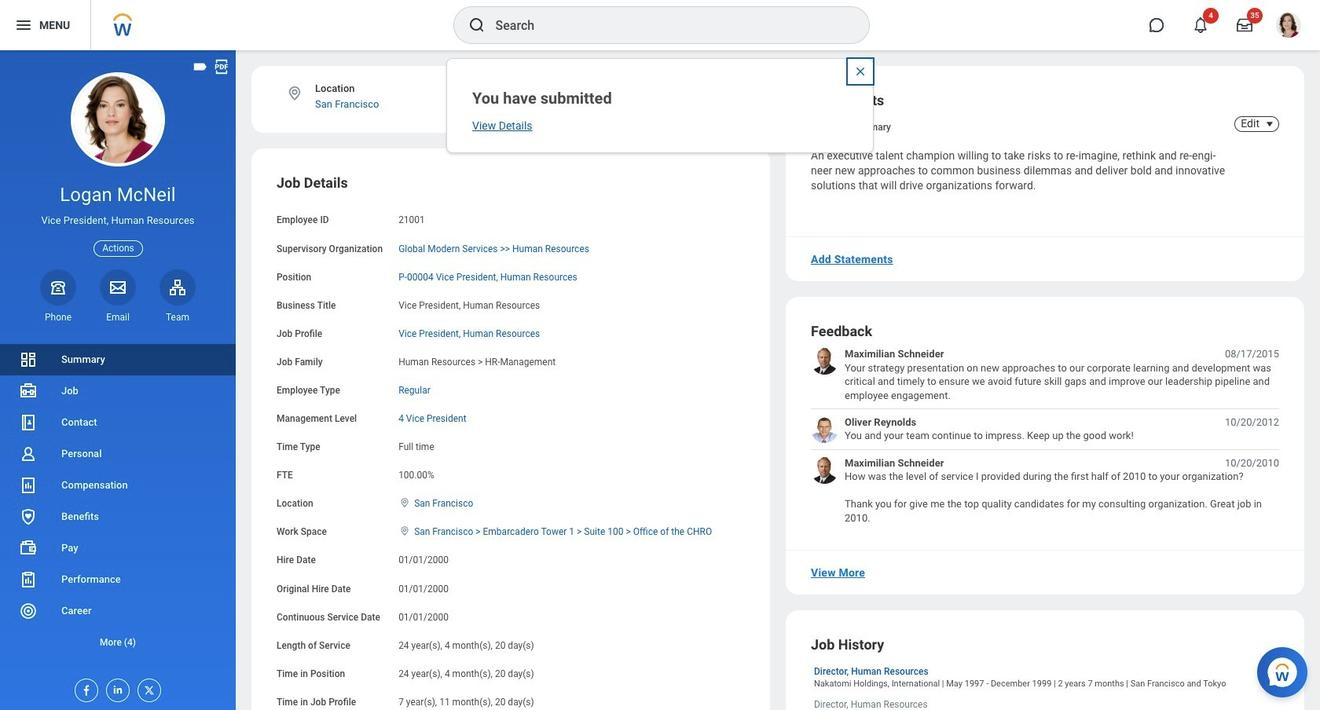 Task type: vqa. For each thing, say whether or not it's contained in the screenshot.
THE 'EMAIL LOGAN MCNEIL' element
yes



Task type: locate. For each thing, give the bounding box(es) containing it.
pay image
[[19, 539, 38, 558]]

0 horizontal spatial location image
[[286, 85, 303, 102]]

notifications large image
[[1193, 17, 1209, 33]]

close image
[[854, 65, 867, 78]]

caret down image
[[1260, 118, 1279, 130]]

tag image
[[192, 58, 209, 75]]

1 horizontal spatial list
[[811, 348, 1279, 525]]

banner
[[0, 0, 1320, 50]]

search image
[[467, 16, 486, 35]]

contact image
[[19, 413, 38, 432]]

1 vertical spatial employee's photo (maximilian schneider) image
[[811, 457, 838, 484]]

employee's photo (oliver reynolds) image
[[811, 416, 838, 443]]

navigation pane region
[[0, 50, 236, 710]]

career image
[[19, 602, 38, 621]]

2 employee's photo (maximilian schneider) image from the top
[[811, 457, 838, 484]]

list
[[0, 344, 236, 659], [811, 348, 1279, 525]]

group
[[277, 174, 745, 710]]

linkedin image
[[107, 680, 124, 696]]

employee's photo (maximilian schneider) image
[[811, 348, 838, 375], [811, 457, 838, 484]]

facebook image
[[75, 680, 93, 697]]

mail image
[[108, 278, 127, 297]]

dialog
[[446, 58, 874, 153]]

employee's photo (maximilian schneider) image up "employee's photo (oliver reynolds)"
[[811, 348, 838, 375]]

location image
[[286, 85, 303, 102], [399, 498, 411, 509]]

1 horizontal spatial location image
[[399, 498, 411, 509]]

0 vertical spatial employee's photo (maximilian schneider) image
[[811, 348, 838, 375]]

view team image
[[168, 278, 187, 297]]

1 vertical spatial location image
[[399, 498, 411, 509]]

job image
[[19, 382, 38, 401]]

employee's photo (maximilian schneider) image down "employee's photo (oliver reynolds)"
[[811, 457, 838, 484]]



Task type: describe. For each thing, give the bounding box(es) containing it.
full time element
[[399, 439, 434, 453]]

team logan mcneil element
[[160, 311, 196, 324]]

justify image
[[14, 16, 33, 35]]

Search Workday  search field
[[495, 8, 837, 42]]

personal summary element
[[811, 119, 891, 133]]

1 employee's photo (maximilian schneider) image from the top
[[811, 348, 838, 375]]

profile logan mcneil image
[[1276, 13, 1301, 41]]

phone image
[[47, 278, 69, 297]]

phone logan mcneil element
[[40, 311, 76, 324]]

summary image
[[19, 350, 38, 369]]

compensation image
[[19, 476, 38, 495]]

benefits image
[[19, 508, 38, 527]]

0 vertical spatial location image
[[286, 85, 303, 102]]

0 horizontal spatial list
[[0, 344, 236, 659]]

personal image
[[19, 445, 38, 464]]

x image
[[138, 680, 156, 697]]

performance image
[[19, 571, 38, 589]]

view printable version (pdf) image
[[213, 58, 230, 75]]

email logan mcneil element
[[100, 311, 136, 324]]

inbox large image
[[1237, 17, 1253, 33]]

location image
[[399, 526, 411, 537]]



